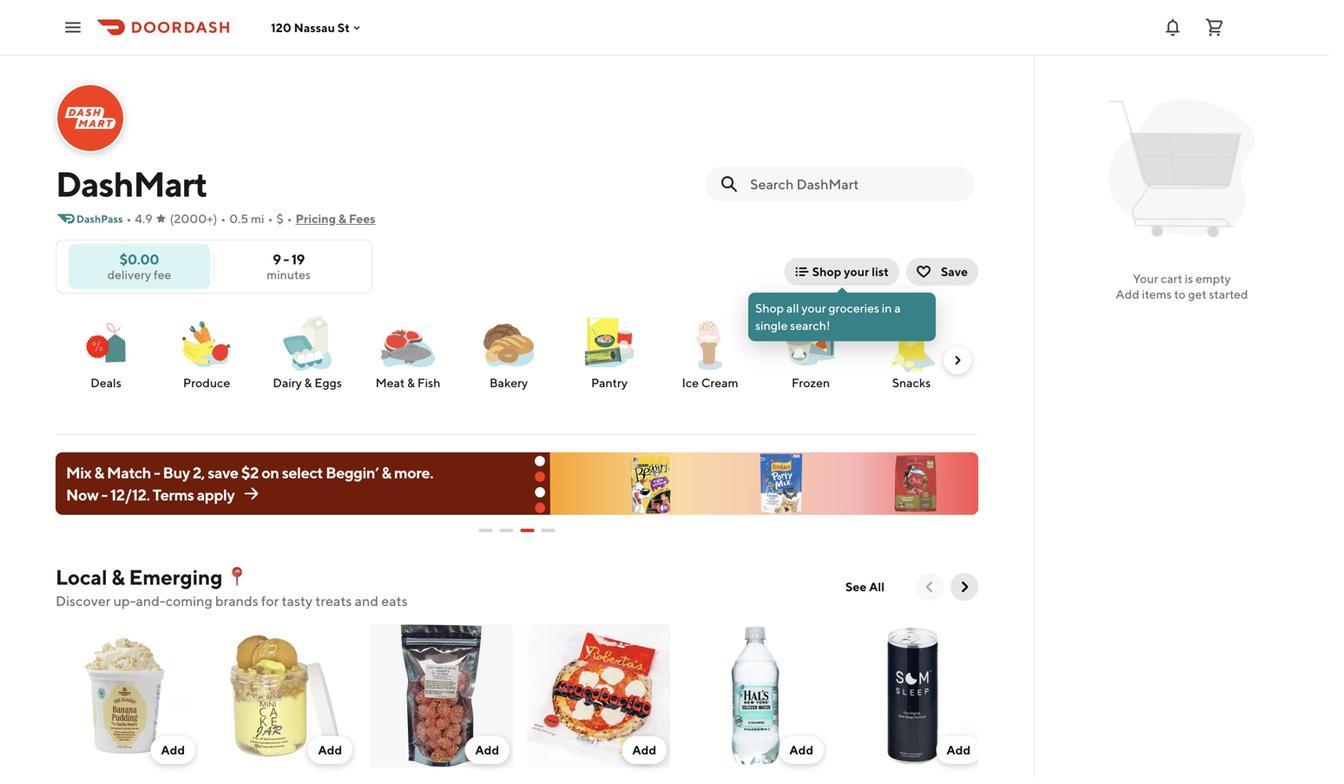 Task type: describe. For each thing, give the bounding box(es) containing it.
• 0.5 mi • $ • pricing & fees
[[221, 211, 376, 226]]

list
[[872, 264, 889, 279]]

deals
[[91, 376, 121, 390]]

shop all your groceries in a single search! tooltip
[[749, 287, 936, 341]]

is
[[1185, 271, 1194, 286]]

pantry image
[[578, 312, 641, 374]]

empty retail cart image
[[1101, 87, 1264, 250]]

coming
[[166, 593, 213, 609]]

12/12.
[[110, 485, 150, 504]]

beggin'
[[326, 463, 379, 482]]

deals image
[[75, 312, 137, 374]]

2 • from the left
[[221, 211, 226, 226]]

dairy
[[273, 376, 302, 390]]

$0.00
[[120, 251, 159, 268]]

minutes
[[267, 268, 311, 282]]

120
[[271, 20, 292, 35]]

buy
[[163, 463, 190, 482]]

started
[[1210, 287, 1249, 301]]

add for conie's gummy clusters freeze dried candy (1.5 oz) image on the bottom left of page
[[475, 743, 499, 757]]

cream
[[702, 376, 739, 390]]

now
[[66, 485, 99, 504]]

som sleep the original sleep formula can image
[[842, 624, 985, 768]]

more.
[[394, 463, 433, 482]]

Search DashMart search field
[[750, 175, 961, 194]]

fish
[[417, 376, 441, 390]]

local
[[56, 565, 107, 590]]

9 - 19 minutes
[[267, 251, 311, 282]]

your
[[1133, 271, 1159, 286]]

120 nassau st button
[[271, 20, 364, 35]]

empty
[[1196, 271, 1232, 286]]

add for roberta's pizza margherita pizza (9.8 oz) image
[[633, 743, 657, 757]]

conie's gummy clusters freeze dried candy (1.5 oz) image
[[370, 624, 513, 768]]

fees
[[349, 211, 376, 226]]

$0.00 delivery fee
[[107, 251, 171, 282]]

shop all your groceries in a single search!
[[756, 301, 901, 333]]

treats
[[316, 593, 352, 609]]

eats
[[381, 593, 408, 609]]

get
[[1189, 287, 1207, 301]]

dairy & eggs
[[273, 376, 342, 390]]

items
[[1142, 287, 1172, 301]]

a
[[895, 301, 901, 315]]

local & emerging 📍 discover up-and-coming brands for tasty treats and eats
[[56, 565, 408, 609]]

ice cream image
[[679, 312, 742, 374]]

groceries
[[829, 301, 880, 315]]

19
[[291, 251, 305, 268]]

120 nassau st
[[271, 20, 350, 35]]

mi
[[251, 211, 264, 226]]

see
[[846, 580, 867, 594]]

eggs
[[315, 376, 342, 390]]

add for hal's new york original sparkling seltzer water bottle (20 oz) image
[[790, 743, 814, 757]]

all
[[869, 580, 885, 594]]

snacks
[[893, 376, 931, 390]]

save
[[208, 463, 238, 482]]

tasty
[[282, 593, 313, 609]]

next button of carousel image
[[956, 578, 974, 596]]

frozen link
[[768, 311, 855, 393]]

dairy & eggs image
[[276, 312, 339, 374]]

add for the magnolia bakery world famous banana pudding classic vanilla frozen dessert (16 oz) 'image'
[[161, 743, 185, 757]]

& for emerging
[[111, 565, 125, 590]]

fee
[[154, 268, 171, 282]]

add for som sleep the original sleep formula can image
[[947, 743, 971, 757]]

3 • from the left
[[268, 211, 273, 226]]

ice cream link
[[667, 311, 754, 393]]

open menu image
[[63, 17, 83, 38]]

pricing & fees button
[[296, 205, 376, 233]]

& for match
[[94, 463, 104, 482]]

nassau
[[294, 20, 335, 35]]

on
[[262, 463, 279, 482]]



Task type: locate. For each thing, give the bounding box(es) containing it.
save
[[941, 264, 968, 279]]

hal's new york original sparkling seltzer water bottle (20 oz) image
[[684, 624, 828, 768]]

apply
[[197, 485, 235, 504]]

$
[[276, 211, 284, 226]]

0.5
[[229, 211, 248, 226]]

- left buy
[[154, 463, 160, 482]]

& for fish
[[407, 376, 415, 390]]

& left eggs
[[304, 376, 312, 390]]

brands
[[215, 593, 259, 609]]

notification bell image
[[1163, 17, 1184, 38]]

shop your list
[[813, 264, 889, 279]]

meat & fish link
[[365, 311, 452, 393]]

shop
[[813, 264, 842, 279], [756, 301, 784, 315]]

• left $
[[268, 211, 273, 226]]

up-
[[113, 593, 136, 609]]

& inside the meat & fish link
[[407, 376, 415, 390]]

- right the 9
[[283, 251, 289, 268]]

dashmart image
[[57, 85, 123, 151]]

roberta's pizza margherita pizza (9.8 oz) image
[[527, 624, 670, 768]]

1 horizontal spatial your
[[844, 264, 870, 279]]

1 horizontal spatial -
[[154, 463, 160, 482]]

add inside your cart is empty add items to get started
[[1116, 287, 1140, 301]]

1 vertical spatial your
[[802, 301, 826, 315]]

0 horizontal spatial shop
[[756, 301, 784, 315]]

emerging
[[129, 565, 223, 590]]

0 items, open order cart image
[[1205, 17, 1225, 38]]

in
[[882, 301, 892, 315]]

cupcake me mini southern banana pudding cake jar (6 oz) image
[[213, 624, 356, 768]]

next image
[[951, 353, 965, 367]]

frozen
[[792, 376, 830, 390]]

$2
[[241, 463, 259, 482]]

& inside dairy & eggs link
[[304, 376, 312, 390]]

4.9
[[135, 211, 153, 226]]

2 vertical spatial -
[[101, 485, 108, 504]]

• left the "4.9"
[[126, 211, 131, 226]]

bakery
[[490, 376, 528, 390]]

shop up single
[[756, 301, 784, 315]]

see all
[[846, 580, 885, 594]]

1 vertical spatial -
[[154, 463, 160, 482]]

snacks link
[[869, 311, 955, 393]]

shop your list button
[[785, 258, 900, 286]]

& right mix
[[94, 463, 104, 482]]

meat
[[376, 376, 405, 390]]

pantry link
[[566, 311, 653, 393]]

bakery image
[[478, 312, 540, 374]]

0 vertical spatial shop
[[813, 264, 842, 279]]

add button
[[151, 736, 195, 764], [151, 736, 195, 764], [308, 736, 353, 764], [308, 736, 353, 764], [465, 736, 510, 764], [465, 736, 510, 764], [622, 736, 667, 764], [622, 736, 667, 764], [779, 736, 824, 764], [779, 736, 824, 764], [937, 736, 981, 764], [937, 736, 981, 764]]

ice cream
[[682, 376, 739, 390]]

your inside 'button'
[[844, 264, 870, 279]]

1 horizontal spatial shop
[[813, 264, 842, 279]]

deals link
[[63, 311, 149, 393]]

•
[[126, 211, 131, 226], [221, 211, 226, 226], [268, 211, 273, 226], [287, 211, 292, 226]]

produce image
[[175, 312, 238, 374]]

dashmart
[[56, 163, 207, 205]]

all
[[787, 301, 799, 315]]

pricing
[[296, 211, 336, 226]]

cart
[[1161, 271, 1183, 286]]

0 horizontal spatial your
[[802, 301, 826, 315]]

to
[[1175, 287, 1186, 301]]

and-
[[136, 593, 166, 609]]

• right $
[[287, 211, 292, 226]]

ice
[[682, 376, 699, 390]]

- right now
[[101, 485, 108, 504]]

shop up shop all your groceries in a single search! at right
[[813, 264, 842, 279]]

1 vertical spatial shop
[[756, 301, 784, 315]]

0 vertical spatial your
[[844, 264, 870, 279]]

delivery
[[107, 268, 151, 282]]

& left fish
[[407, 376, 415, 390]]

add for cupcake me mini southern banana pudding cake jar (6 oz) image
[[318, 743, 342, 757]]

2,
[[193, 463, 205, 482]]

previous button of carousel image
[[921, 578, 939, 596]]

produce
[[183, 376, 230, 390]]

st
[[338, 20, 350, 35]]

0 horizontal spatial -
[[101, 485, 108, 504]]

bakery link
[[466, 311, 552, 393]]

and
[[355, 593, 379, 609]]

dashpass
[[76, 213, 123, 225]]

mix & match - buy 2, save $2 on select beggin' & more. now - 12/12. terms apply
[[66, 463, 433, 504]]

& inside local & emerging 📍 discover up-and-coming brands for tasty treats and eats
[[111, 565, 125, 590]]

add
[[1116, 287, 1140, 301], [161, 743, 185, 757], [318, 743, 342, 757], [475, 743, 499, 757], [633, 743, 657, 757], [790, 743, 814, 757], [947, 743, 971, 757]]

(2000+)
[[170, 211, 217, 226]]

search!
[[790, 318, 831, 333]]

shop for shop your list
[[813, 264, 842, 279]]

meat & fish
[[376, 376, 441, 390]]

• left 0.5
[[221, 211, 226, 226]]

snacks image
[[881, 312, 943, 374]]

produce link
[[163, 311, 250, 393]]

& left fees
[[339, 211, 347, 226]]

&
[[339, 211, 347, 226], [304, 376, 312, 390], [407, 376, 415, 390], [94, 463, 104, 482], [382, 463, 391, 482], [111, 565, 125, 590]]

mix
[[66, 463, 91, 482]]

1 • from the left
[[126, 211, 131, 226]]

& for eggs
[[304, 376, 312, 390]]

your left list
[[844, 264, 870, 279]]

discover
[[56, 593, 111, 609]]

magnolia bakery world famous banana pudding classic vanilla frozen dessert (16 oz) image
[[56, 624, 199, 768]]

- inside 9 - 19 minutes
[[283, 251, 289, 268]]

& up up-
[[111, 565, 125, 590]]

-
[[283, 251, 289, 268], [154, 463, 160, 482], [101, 485, 108, 504]]

terms
[[153, 485, 194, 504]]

📍
[[227, 565, 248, 590]]

single
[[756, 318, 788, 333]]

shop inside 'button'
[[813, 264, 842, 279]]

your inside shop all your groceries in a single search!
[[802, 301, 826, 315]]

shop inside shop all your groceries in a single search!
[[756, 301, 784, 315]]

select
[[282, 463, 323, 482]]

for
[[261, 593, 279, 609]]

your cart is empty add items to get started
[[1116, 271, 1249, 301]]

pantry
[[591, 376, 628, 390]]

frozen image
[[780, 312, 842, 374]]

shop for shop all your groceries in a single search!
[[756, 301, 784, 315]]

your up the search!
[[802, 301, 826, 315]]

meat & fish image
[[377, 312, 439, 374]]

4 • from the left
[[287, 211, 292, 226]]

see all link
[[835, 573, 895, 601]]

0 vertical spatial -
[[283, 251, 289, 268]]

dairy & eggs link
[[264, 311, 351, 393]]

9
[[273, 251, 281, 268]]

2 horizontal spatial -
[[283, 251, 289, 268]]

& left 'more.'
[[382, 463, 391, 482]]

save button
[[907, 258, 979, 286]]

match
[[107, 463, 151, 482]]



Task type: vqa. For each thing, say whether or not it's contained in the screenshot.
the Dairy & Eggs image
yes



